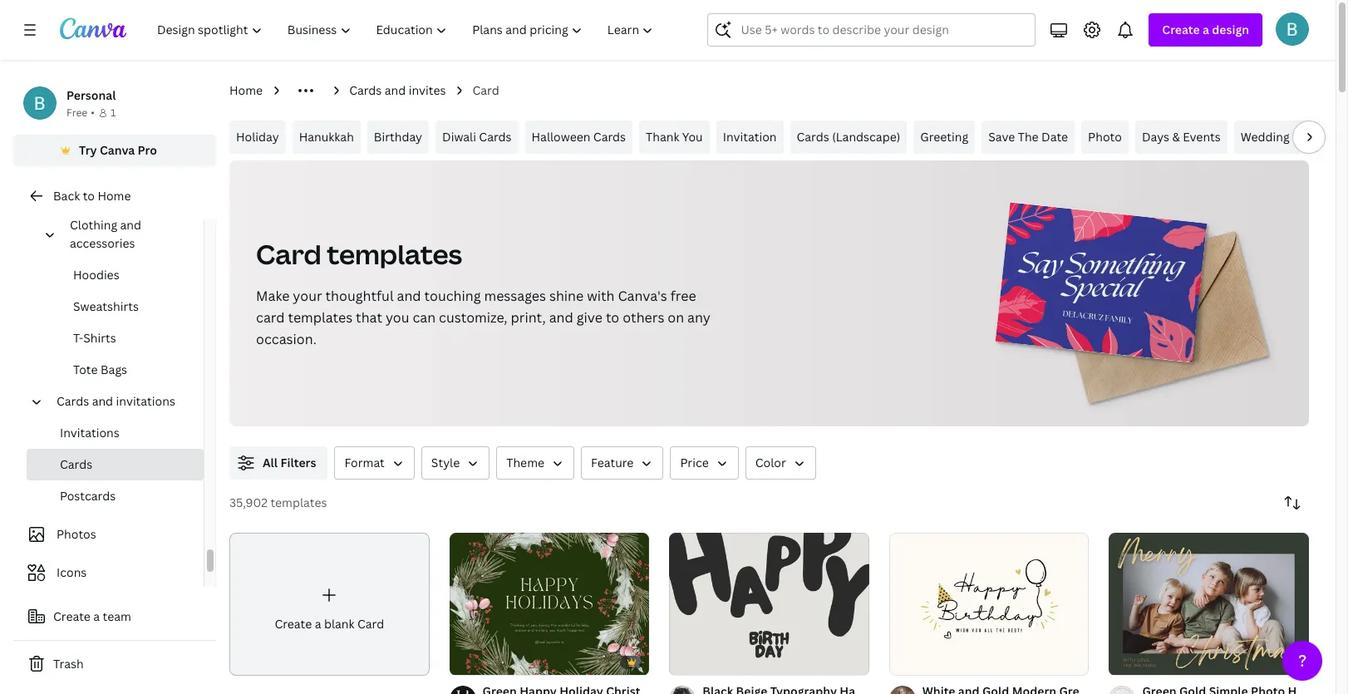 Task type: describe. For each thing, give the bounding box(es) containing it.
back to home link
[[13, 180, 216, 213]]

create a blank card link
[[229, 533, 429, 676]]

cards right halloween at the left top
[[593, 129, 626, 145]]

bags
[[101, 362, 127, 377]]

format button
[[335, 446, 415, 480]]

greeting
[[921, 129, 969, 145]]

others
[[623, 308, 665, 327]]

•
[[91, 106, 95, 120]]

days & events link
[[1136, 121, 1228, 154]]

touching
[[424, 287, 481, 305]]

icons link
[[23, 557, 194, 589]]

cards and invites
[[349, 82, 446, 98]]

create a design
[[1163, 22, 1250, 37]]

your
[[293, 287, 322, 305]]

sweatshirts link
[[40, 291, 204, 323]]

hanukkah
[[299, 129, 354, 145]]

back to home
[[53, 188, 131, 204]]

free •
[[67, 106, 95, 120]]

green happy holiday christmas greeting card image
[[449, 533, 649, 675]]

card for card templates
[[256, 236, 322, 272]]

Search search field
[[741, 14, 1025, 46]]

a for team
[[93, 609, 100, 624]]

color button
[[746, 446, 816, 480]]

and for accessories
[[120, 217, 141, 233]]

1
[[110, 106, 116, 120]]

templates inside the make your thoughtful and touching messages shine with canva's free card templates that you can customize, print, and give to others on any occasion.
[[288, 308, 353, 327]]

t-shirts link
[[40, 323, 204, 354]]

free
[[671, 287, 696, 305]]

diwali cards
[[442, 129, 512, 145]]

greeting link
[[914, 121, 975, 154]]

to inside the make your thoughtful and touching messages shine with canva's free card templates that you can customize, print, and give to others on any occasion.
[[606, 308, 620, 327]]

filters
[[281, 455, 316, 471]]

cards for cards
[[60, 456, 92, 472]]

save
[[989, 129, 1015, 145]]

any
[[688, 308, 711, 327]]

canva
[[100, 142, 135, 158]]

back
[[53, 188, 80, 204]]

with
[[587, 287, 615, 305]]

trash
[[53, 656, 84, 672]]

make
[[256, 287, 290, 305]]

style button
[[421, 446, 490, 480]]

create a blank card
[[275, 616, 384, 632]]

35,902
[[229, 495, 268, 510]]

save the date link
[[982, 121, 1075, 154]]

t-shirts
[[73, 330, 116, 346]]

all filters button
[[229, 446, 328, 480]]

trash link
[[13, 648, 216, 681]]

create a team button
[[13, 600, 216, 634]]

days & events
[[1142, 129, 1221, 145]]

invitations
[[60, 425, 120, 441]]

team
[[103, 609, 131, 624]]

icons
[[57, 565, 87, 580]]

wedding reception link
[[1234, 121, 1349, 154]]

templates for 35,902 templates
[[271, 495, 327, 510]]

feature
[[591, 455, 634, 471]]

diwali cards link
[[436, 121, 518, 154]]

format
[[345, 455, 385, 471]]

card for card
[[473, 82, 499, 98]]

can
[[413, 308, 436, 327]]

invitation link
[[716, 121, 784, 154]]

photo link
[[1082, 121, 1129, 154]]

try
[[79, 142, 97, 158]]

and for invites
[[385, 82, 406, 98]]

cards for cards and invites
[[349, 82, 382, 98]]

holiday
[[236, 129, 279, 145]]

cards inside "link"
[[479, 129, 512, 145]]

hanukkah link
[[292, 121, 361, 154]]

thoughtful
[[326, 287, 394, 305]]

theme button
[[497, 446, 575, 480]]

green gold simple photo handwriting merry christmas holiday card image
[[1109, 532, 1309, 675]]

you
[[386, 308, 409, 327]]

0 horizontal spatial home
[[98, 188, 131, 204]]

shirts
[[83, 330, 116, 346]]

and down the shine
[[549, 308, 573, 327]]

accessories
[[70, 235, 135, 251]]

black beige typography happy birthday card image
[[669, 533, 869, 675]]

0 horizontal spatial to
[[83, 188, 95, 204]]

diwali
[[442, 129, 476, 145]]

thank you
[[646, 129, 703, 145]]

save the date
[[989, 129, 1068, 145]]

tote bags
[[73, 362, 127, 377]]

halloween
[[532, 129, 591, 145]]

invites
[[409, 82, 446, 98]]



Task type: vqa. For each thing, say whether or not it's contained in the screenshot.
top "Image Upscaler"
no



Task type: locate. For each thing, give the bounding box(es) containing it.
1 vertical spatial card
[[256, 236, 322, 272]]

1 horizontal spatial home
[[229, 82, 263, 98]]

design
[[1212, 22, 1250, 37]]

photo
[[1088, 129, 1122, 145]]

all filters
[[263, 455, 316, 471]]

0 vertical spatial home
[[229, 82, 263, 98]]

postcards
[[60, 488, 116, 504]]

wedding reception
[[1241, 129, 1349, 145]]

templates up thoughtful
[[327, 236, 462, 272]]

clothing and accessories button
[[63, 210, 194, 259]]

cards right diwali
[[479, 129, 512, 145]]

1 vertical spatial home
[[98, 188, 131, 204]]

and down back to home link
[[120, 217, 141, 233]]

templates down your
[[288, 308, 353, 327]]

shine
[[549, 287, 584, 305]]

cards (landscape) link
[[790, 121, 907, 154]]

templates down filters
[[271, 495, 327, 510]]

free
[[67, 106, 88, 120]]

theme
[[507, 455, 545, 471]]

create down icons
[[53, 609, 91, 624]]

1 vertical spatial to
[[606, 308, 620, 327]]

thank you link
[[639, 121, 710, 154]]

clothing
[[70, 217, 117, 233]]

photos
[[57, 526, 96, 542]]

the
[[1018, 129, 1039, 145]]

templates for card templates
[[327, 236, 462, 272]]

messages
[[484, 287, 546, 305]]

0 horizontal spatial card
[[256, 236, 322, 272]]

create left "design"
[[1163, 22, 1200, 37]]

2 horizontal spatial card
[[473, 82, 499, 98]]

card up diwali cards
[[473, 82, 499, 98]]

card up "make"
[[256, 236, 322, 272]]

&
[[1173, 129, 1180, 145]]

cards down tote
[[57, 393, 89, 409]]

1 horizontal spatial card
[[357, 616, 384, 632]]

create a team
[[53, 609, 131, 624]]

style
[[431, 455, 460, 471]]

that
[[356, 308, 382, 327]]

and left invites
[[385, 82, 406, 98]]

a left the blank
[[315, 616, 321, 632]]

invitation
[[723, 129, 777, 145]]

hoodies link
[[40, 259, 204, 291]]

a
[[1203, 22, 1210, 37], [93, 609, 100, 624], [315, 616, 321, 632]]

Sort by button
[[1276, 486, 1309, 520]]

tote bags link
[[40, 354, 204, 386]]

on
[[668, 308, 684, 327]]

print,
[[511, 308, 546, 327]]

sweatshirts
[[73, 298, 139, 314]]

customize,
[[439, 308, 508, 327]]

create inside button
[[53, 609, 91, 624]]

to right give
[[606, 308, 620, 327]]

events
[[1183, 129, 1221, 145]]

cards left (landscape)
[[797, 129, 829, 145]]

card right the blank
[[357, 616, 384, 632]]

card templates image
[[955, 160, 1309, 427], [996, 202, 1208, 362]]

personal
[[67, 87, 116, 103]]

cards for cards and invitations
[[57, 393, 89, 409]]

you
[[682, 129, 703, 145]]

to right back
[[83, 188, 95, 204]]

2 vertical spatial card
[[357, 616, 384, 632]]

a left "design"
[[1203, 22, 1210, 37]]

2 horizontal spatial a
[[1203, 22, 1210, 37]]

create a blank card element
[[229, 533, 429, 676]]

to
[[83, 188, 95, 204], [606, 308, 620, 327]]

and up you
[[397, 287, 421, 305]]

0 vertical spatial to
[[83, 188, 95, 204]]

and inside clothing and accessories
[[120, 217, 141, 233]]

halloween cards
[[532, 129, 626, 145]]

and down tote bags
[[92, 393, 113, 409]]

cards up postcards
[[60, 456, 92, 472]]

and
[[385, 82, 406, 98], [120, 217, 141, 233], [397, 287, 421, 305], [549, 308, 573, 327], [92, 393, 113, 409]]

home
[[229, 82, 263, 98], [98, 188, 131, 204]]

a inside create a team button
[[93, 609, 100, 624]]

1 horizontal spatial a
[[315, 616, 321, 632]]

a left "team"
[[93, 609, 100, 624]]

create for create a design
[[1163, 22, 1200, 37]]

home up clothing
[[98, 188, 131, 204]]

date
[[1042, 129, 1068, 145]]

try canva pro
[[79, 142, 157, 158]]

a for design
[[1203, 22, 1210, 37]]

None search field
[[708, 13, 1036, 47]]

canva's
[[618, 287, 667, 305]]

give
[[577, 308, 603, 327]]

blank
[[324, 616, 355, 632]]

invitations link
[[27, 417, 204, 449]]

cards (landscape)
[[797, 129, 901, 145]]

0 horizontal spatial create
[[53, 609, 91, 624]]

0 vertical spatial templates
[[327, 236, 462, 272]]

and for invitations
[[92, 393, 113, 409]]

cards and invitations link
[[50, 386, 194, 417]]

try canva pro button
[[13, 135, 216, 166]]

card templates
[[256, 236, 462, 272]]

holiday link
[[229, 121, 286, 154]]

postcards link
[[27, 481, 204, 512]]

create inside dropdown button
[[1163, 22, 1200, 37]]

birthday link
[[367, 121, 429, 154]]

white and gold modern greeting happy birthday card image
[[889, 533, 1089, 675]]

reception
[[1293, 129, 1349, 145]]

brad klo image
[[1276, 12, 1309, 46]]

feature button
[[581, 446, 664, 480]]

invitations
[[116, 393, 175, 409]]

a inside create a design dropdown button
[[1203, 22, 1210, 37]]

1 horizontal spatial to
[[606, 308, 620, 327]]

0 horizontal spatial a
[[93, 609, 100, 624]]

0 vertical spatial card
[[473, 82, 499, 98]]

card
[[256, 308, 285, 327]]

cards
[[349, 82, 382, 98], [479, 129, 512, 145], [593, 129, 626, 145], [797, 129, 829, 145], [57, 393, 89, 409], [60, 456, 92, 472]]

hoodies
[[73, 267, 119, 283]]

create for create a blank card
[[275, 616, 312, 632]]

cards and invitations
[[57, 393, 175, 409]]

create a design button
[[1149, 13, 1263, 47]]

1 horizontal spatial create
[[275, 616, 312, 632]]

cards up "birthday"
[[349, 82, 382, 98]]

create left the blank
[[275, 616, 312, 632]]

halloween cards link
[[525, 121, 633, 154]]

2 horizontal spatial create
[[1163, 22, 1200, 37]]

birthday
[[374, 129, 422, 145]]

home up holiday
[[229, 82, 263, 98]]

1 vertical spatial templates
[[288, 308, 353, 327]]

t-
[[73, 330, 83, 346]]

thank
[[646, 129, 680, 145]]

a for blank
[[315, 616, 321, 632]]

create for create a team
[[53, 609, 91, 624]]

cards for cards (landscape)
[[797, 129, 829, 145]]

make your thoughtful and touching messages shine with canva's free card templates that you can customize, print, and give to others on any occasion.
[[256, 287, 711, 348]]

2 vertical spatial templates
[[271, 495, 327, 510]]

color
[[755, 455, 786, 471]]

top level navigation element
[[146, 13, 668, 47]]

photos link
[[23, 519, 194, 550]]

a inside create a blank card element
[[315, 616, 321, 632]]

tote
[[73, 362, 98, 377]]

occasion.
[[256, 330, 317, 348]]

days
[[1142, 129, 1170, 145]]

all
[[263, 455, 278, 471]]



